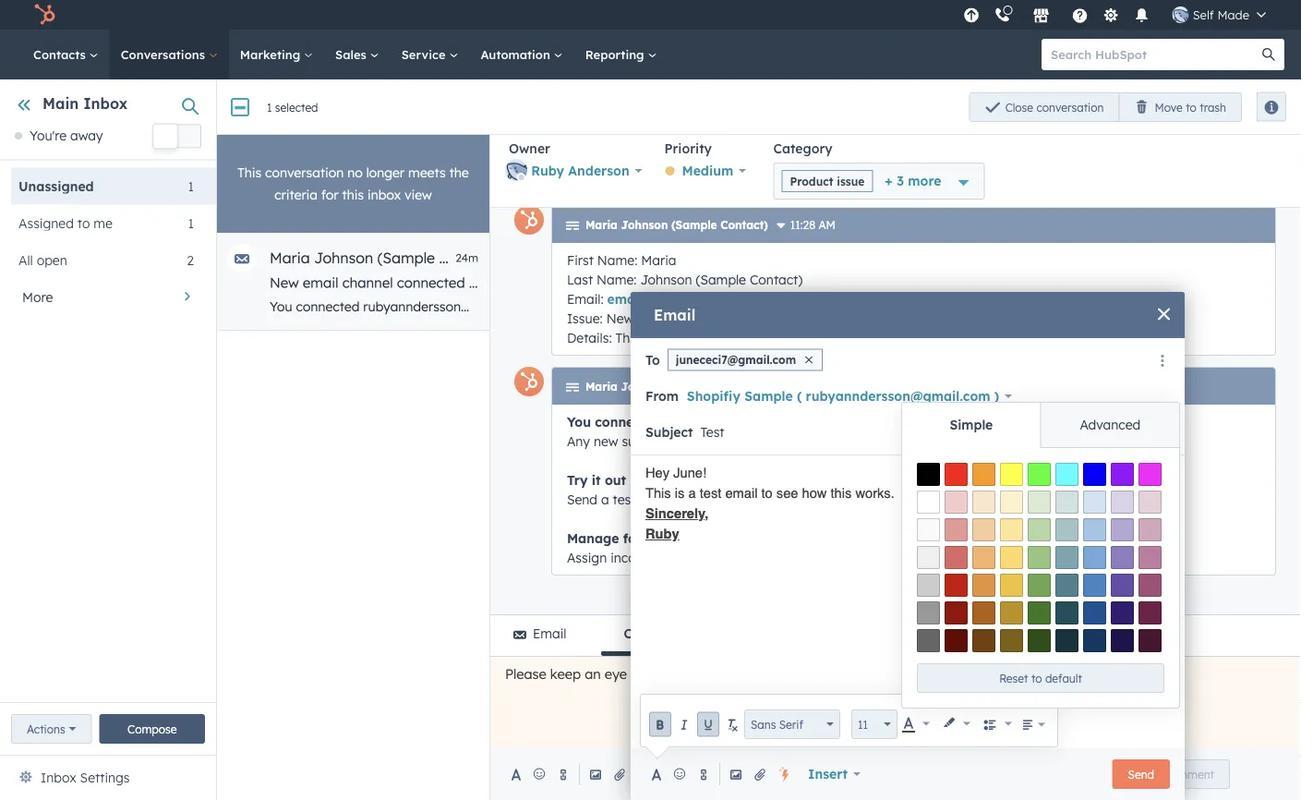 Task type: describe. For each thing, give the bounding box(es) containing it.
longer
[[366, 164, 405, 181]]

trash
[[1200, 100, 1227, 114]]

send inside try it out send a test submission from any page where your form is published. manage form
[[567, 491, 598, 507]]

next: inside new email channel connected to hubspot you connected rubyanndersson@gmail.com any new emails sent to this address will also appear here. choose what you'd like to do next:  try it out send yourself an email
[[1073, 298, 1103, 315]]

0 vertical spatial email
[[654, 306, 696, 324]]

#ead1dc, 100 opacity image
[[1139, 491, 1162, 514]]

maria johnson (sample contact) inside row
[[270, 249, 500, 267]]

here.
[[861, 298, 891, 315]]

1 vertical spatial settings
[[996, 549, 1046, 565]]

11 button
[[852, 710, 898, 739]]

#660000, 100 opacity image
[[945, 629, 968, 652]]

unassigned
[[18, 178, 94, 194]]

insert button for add comment
[[656, 756, 732, 793]]

calling icon button
[[987, 3, 1019, 27]]

2 name: from the top
[[597, 271, 637, 287]]

ticket
[[718, 413, 754, 430]]

emails
[[596, 298, 635, 315]]

#cccccc, 100 opacity image
[[917, 574, 941, 597]]

#b45f06, 100 opacity image
[[973, 601, 996, 625]]

main inbox
[[42, 94, 128, 113]]

am)
[[931, 413, 957, 430]]

a for it
[[601, 491, 609, 507]]

open group
[[266, 92, 391, 121]]

you're away
[[30, 128, 103, 144]]

will inside you connected default ticket form (nov 1, 2023 11:28:05 am) 🎉 any new submissions to this form will also appear here as tickets. choose what you'd like to do next:
[[774, 433, 793, 449]]

new email channel connected to hubspot you connected rubyanndersson@gmail.com any new emails sent to this address will also appear here. choose what you'd like to do next:  try it out send yourself an email
[[270, 274, 1302, 315]]

#b6d7a8, 100 opacity image
[[1028, 518, 1051, 541]]

0 horizontal spatial email
[[303, 274, 339, 291]]

maria johnson (sample contact) row group
[[217, 135, 1302, 331]]

upgrade image
[[964, 8, 980, 24]]

do inside you connected default ticket form (nov 1, 2023 11:28:05 am) 🎉 any new submissions to this form will also appear here as tickets. choose what you'd like to do next:
[[1128, 433, 1143, 449]]

product
[[790, 174, 834, 188]]

your inside try it out send a test submission from any page where your form is published. manage form
[[845, 491, 872, 507]]

more info image for issue: new form channel connected
[[776, 221, 787, 232]]

test for email
[[700, 485, 722, 501]]

view
[[405, 187, 432, 203]]

🎉
[[960, 413, 973, 430]]

contacts
[[33, 47, 89, 62]]

#e69138, 100 opacity image
[[973, 574, 996, 597]]

emailmaria@hubspot.com link
[[608, 291, 778, 307]]

you inside new email channel connected to hubspot you connected rubyanndersson@gmail.com any new emails sent to this address will also appear here. choose what you'd like to do next:  try it out send yourself an email
[[270, 298, 292, 315]]

hubspot link
[[22, 4, 69, 26]]

to up #9a00ff, 100 opacity icon at the bottom of page
[[1111, 433, 1124, 449]]

hubspot image
[[33, 4, 55, 26]]

like inside new email channel connected to hubspot you connected rubyanndersson@gmail.com any new emails sent to this address will also appear here. choose what you'd like to do next:  try it out send yourself an email
[[1014, 298, 1034, 315]]

(
[[797, 388, 802, 404]]

what inside new email channel connected to hubspot you connected rubyanndersson@gmail.com any new emails sent to this address will also appear here. choose what you'd like to do next:  try it out send yourself an email
[[943, 298, 973, 315]]

selected
[[275, 101, 318, 115]]

to inside "hey june! this is a test email to see how this works. sincerely, ruby"
[[762, 485, 773, 501]]

close conversation button
[[970, 92, 1120, 122]]

(sample inside the first name: maria last name: johnson (sample contact) email: emailmaria@hubspot.com issue: new form channel connected details: this is a test form submission
[[696, 271, 746, 287]]

#a2c4c9, 100 opacity image
[[1056, 518, 1079, 541]]

channel down #ea9999, 100 opacity image
[[941, 549, 992, 565]]

1 horizontal spatial 1,
[[974, 588, 982, 602]]

#ffffff, 100 opacity image
[[917, 491, 941, 514]]

1 inside main content
[[267, 101, 272, 115]]

new for new
[[1169, 100, 1193, 114]]

rubyanndersson@gmail.com inside new email channel connected to hubspot you connected rubyanndersson@gmail.com any new emails sent to this address will also appear here. choose what you'd like to do next:  try it out send yourself an email
[[363, 298, 537, 315]]

me
[[94, 215, 113, 231]]

new inside the first name: maria last name: johnson (sample contact) email: emailmaria@hubspot.com issue: new form channel connected details: this is a test form submission
[[607, 310, 634, 326]]

main
[[42, 94, 79, 113]]

(sample up default at bottom
[[672, 380, 717, 394]]

do inside new email channel connected to hubspot you connected rubyanndersson@gmail.com any new emails sent to this address will also appear here. choose what you'd like to do next:  try it out send yourself an email
[[1054, 298, 1070, 315]]

#073763, 100 opacity image
[[1084, 629, 1107, 652]]

comment button
[[601, 615, 709, 656]]

sans
[[751, 717, 776, 731]]

1 link opens in a new window image from the top
[[766, 89, 780, 107]]

11:28:05
[[876, 413, 927, 430]]

please
[[505, 666, 547, 682]]

email inside "hey june! this is a test email to see how this works. sincerely, ruby"
[[726, 485, 758, 501]]

johnson down to
[[621, 380, 668, 394]]

#d5a6bd, 100 opacity image
[[1139, 518, 1162, 541]]

more
[[22, 289, 53, 305]]

to right sent
[[668, 298, 681, 315]]

#b4a7d6, 100 opacity image
[[1111, 518, 1135, 541]]

group down the 'reset'
[[979, 712, 1017, 737]]

+ 3 more
[[885, 173, 942, 189]]

close
[[1006, 100, 1034, 114]]

submissions inside manage form channel settings assign incoming form submissions to your team. go to form channel settings
[[703, 549, 777, 565]]

eye
[[605, 666, 627, 682]]

what inside you connected default ticket form (nov 1, 2023 11:28:05 am) 🎉 any new submissions to this form will also appear here as tickets. choose what you'd like to do next:
[[1017, 433, 1047, 449]]

last
[[567, 271, 593, 287]]

this inside the this conversation no longer meets the criteria for this inbox view
[[342, 187, 364, 203]]

medium
[[682, 163, 734, 179]]

hubspot
[[487, 274, 544, 291]]

all open
[[18, 252, 67, 268]]

#134f5c, 100 opacity image
[[1056, 601, 1079, 625]]

maria johnson (sample contact) for first name: maria
[[586, 218, 769, 232]]

1 name: from the top
[[598, 252, 638, 268]]

connected inside the first name: maria last name: johnson (sample contact) email: emailmaria@hubspot.com issue: new form channel connected details: this is a test form submission
[[721, 310, 785, 326]]

out inside try it out send a test submission from any page where your form is published. manage form
[[605, 472, 626, 488]]

conversation for close
[[1037, 100, 1104, 114]]

Open button
[[266, 92, 326, 121]]

see
[[777, 485, 799, 501]]

11:28 am for first name: maria
[[791, 218, 836, 232]]

comment
[[1165, 767, 1215, 781]]

3
[[897, 173, 904, 189]]

you for you connected default ticket form (nov 1, 2023 11:28:05 am) 🎉 any new submissions to this form will also appear here as tickets. choose what you'd like to do next:
[[567, 413, 591, 430]]

23
[[941, 109, 955, 125]]

meets
[[408, 164, 446, 181]]

contact) up email from maria johnson (sample contact) with subject new email channel connected to hubspot row at the top of page
[[721, 218, 769, 232]]

toolbar containing owner
[[505, 140, 1286, 200]]

to right go
[[889, 549, 902, 565]]

1 horizontal spatial inbox
[[83, 94, 128, 113]]

search image
[[1263, 48, 1276, 61]]

#fff2cc, 100 opacity image
[[1001, 491, 1024, 514]]

send button
[[1113, 759, 1171, 789]]

close image for email
[[1159, 308, 1171, 320]]

ruby inside "hey june! this is a test email to see how this works. sincerely, ruby"
[[646, 526, 680, 542]]

anderson
[[569, 163, 630, 179]]

a for june!
[[689, 485, 696, 501]]

ruby anderson image
[[1173, 6, 1190, 23]]

new inside you connected default ticket form (nov 1, 2023 11:28:05 am) 🎉 any new submissions to this form will also appear here as tickets. choose what you'd like to do next:
[[594, 433, 619, 449]]

#93c47d, 100 opacity image
[[1028, 546, 1051, 569]]

search button
[[1254, 39, 1285, 70]]

default
[[1046, 671, 1083, 685]]

issue
[[837, 174, 865, 188]]

contact) down junececi7@gmail.com
[[721, 380, 769, 394]]

this conversation no longer meets the criteria for this inbox view
[[238, 164, 469, 203]]

Search HubSpot search field
[[1042, 39, 1268, 70]]

keep
[[550, 666, 581, 682]]

channel for new email channel connected to hubspot you connected rubyanndersson@gmail.com any new emails sent to this address will also appear here. choose what you'd like to do next:  try it out send yourself an email
[[342, 274, 393, 291]]

#274e13, 100 opacity image
[[1028, 629, 1051, 652]]

main content containing new form channel connected
[[217, 27, 1302, 800]]

reset
[[1000, 671, 1029, 685]]

#a64d79, 100 opacity image
[[1139, 574, 1162, 597]]

sales
[[335, 47, 370, 62]]

help button
[[1065, 0, 1096, 30]]

advanced
[[1080, 417, 1141, 433]]

actions button
[[11, 714, 92, 744]]

11:28 for first name: maria
[[791, 218, 816, 232]]

#999999, 100 opacity image
[[917, 601, 941, 625]]

1, inside you connected default ticket form (nov 1, 2023 11:28:05 am) 🎉 any new submissions to this form will also appear here as tickets. choose what you'd like to do next:
[[828, 413, 838, 430]]

to up reassigned
[[781, 549, 794, 565]]

channel inside the first name: maria last name: johnson (sample contact) email: emailmaria@hubspot.com issue: new form channel connected details: this is a test form submission
[[670, 310, 718, 326]]

#fafafa, 100 opacity image
[[917, 518, 941, 541]]

email:
[[567, 291, 604, 307]]

#bf9002, 100 opacity image
[[1001, 601, 1024, 625]]

tickets.
[[921, 433, 964, 449]]

#9fc5e8, 100 opacity image
[[1084, 518, 1107, 541]]

out inside new email channel connected to hubspot you connected rubyanndersson@gmail.com any new emails sent to this address will also appear here. choose what you'd like to do next:  try it out send yourself an email
[[1140, 298, 1160, 315]]

1 for assigned to me
[[188, 215, 194, 231]]

)
[[995, 388, 1000, 404]]

to inside reset to default button
[[1032, 671, 1043, 685]]

connected inside you connected default ticket form (nov 1, 2023 11:28:05 am) 🎉 any new submissions to this form will also appear here as tickets. choose what you'd like to do next:
[[595, 413, 662, 430]]

to right thread
[[875, 588, 885, 602]]

move
[[1155, 100, 1183, 114]]

11:28 am for you connected default ticket form (nov 1, 2023 11:28:05 am)
[[791, 380, 836, 394]]

it inside try it out send a test submission from any page where your form is published. manage form
[[592, 472, 601, 488]]

incoming
[[611, 549, 667, 565]]

maria up first
[[586, 218, 618, 232]]

1 horizontal spatial 2023
[[985, 588, 1010, 602]]

#f4cccc, 100 opacity image
[[945, 491, 968, 514]]

2 vertical spatial am
[[1041, 588, 1058, 602]]

#783f04, 100 opacity image
[[973, 629, 996, 652]]

shopifiy sample ( rubyanndersson@gmail.com )
[[687, 388, 1000, 404]]

form down sincerely,
[[671, 549, 700, 565]]

0 horizontal spatial inbox
[[41, 770, 76, 786]]

from
[[711, 491, 740, 507]]

new for new form channel connected
[[546, 87, 578, 105]]

inbox settings link
[[41, 767, 130, 789]]

try it out send a test submission from any page where your form is published. manage form
[[567, 472, 1074, 507]]

this!
[[651, 666, 677, 682]]

to down 24m
[[469, 274, 483, 291]]

sans serif
[[751, 717, 804, 731]]

settings
[[80, 770, 130, 786]]

is inside "hey june! this is a test email to see how this works. sincerely, ruby"
[[675, 485, 685, 501]]

simple
[[950, 417, 993, 433]]

close conversation
[[1006, 100, 1104, 114]]

no
[[348, 164, 363, 181]]

first
[[567, 252, 594, 268]]

#ffd966, 100 opacity image
[[1001, 546, 1024, 569]]

#37761d, 100 opacity image
[[1028, 601, 1051, 625]]

an inside new email channel connected to hubspot you connected rubyanndersson@gmail.com any new emails sent to this address will also appear here. choose what you'd like to do next:  try it out send yourself an email
[[1250, 298, 1265, 315]]

#0c343d, 100 opacity image
[[1056, 629, 1079, 652]]

hey
[[646, 465, 670, 481]]

self made button
[[1162, 0, 1278, 30]]

also inside new email channel connected to hubspot you connected rubyanndersson@gmail.com any new emails sent to this address will also appear here. choose what you'd like to do next:  try it out send yourself an email
[[785, 298, 810, 315]]

new button
[[1154, 92, 1220, 121]]

#4c1130, 100 opacity image
[[1139, 629, 1162, 652]]

to
[[646, 352, 660, 368]]

manage form channel settings assign incoming form submissions to your team. go to form channel settings
[[567, 530, 1046, 565]]

#990100, 100 opacity image
[[945, 601, 968, 625]]

#666666, 100 opacity image
[[917, 629, 941, 652]]

this inside you connected default ticket form (nov 1, 2023 11:28:05 am) 🎉 any new submissions to this form will also appear here as tickets. choose what you'd like to do next:
[[716, 433, 738, 449]]

address
[[710, 298, 758, 315]]

service
[[402, 47, 449, 62]]

is inside the first name: maria last name: johnson (sample contact) email: emailmaria@hubspot.com issue: new form channel connected details: this is a test form submission
[[643, 329, 653, 346]]

#fce5cd, 100 opacity image
[[973, 491, 996, 514]]

#d9ead3, 100 opacity image
[[1028, 491, 1051, 514]]

ruby anderson
[[531, 163, 630, 179]]

#cfe2f3, 100 opacity image
[[1084, 491, 1107, 514]]

contact) inside the first name: maria last name: johnson (sample contact) email: emailmaria@hubspot.com issue: new form channel connected details: this is a test form submission
[[750, 271, 803, 287]]

compose button
[[99, 714, 205, 744]]

more
[[908, 173, 942, 189]]

#351c75, 100 opacity image
[[1111, 601, 1135, 625]]

+
[[885, 173, 893, 189]]

to inside move to trash button
[[1186, 100, 1197, 114]]

june!
[[674, 465, 707, 481]]

all
[[18, 252, 33, 268]]

try inside new email channel connected to hubspot you connected rubyanndersson@gmail.com any new emails sent to this address will also appear here. choose what you'd like to do next:  try it out send yourself an email
[[1106, 298, 1124, 315]]

automation
[[481, 47, 554, 62]]

0 horizontal spatial on
[[631, 666, 647, 682]]

ruby inside popup button
[[531, 163, 565, 179]]

a inside the first name: maria last name: johnson (sample contact) email: emailmaria@hubspot.com issue: new form channel connected details: this is a test form submission
[[657, 329, 665, 346]]

#0600ff, 100 opacity image
[[1084, 463, 1107, 486]]

reset to default tab panel
[[903, 447, 1180, 708]]



Task type: vqa. For each thing, say whether or not it's contained in the screenshot.
appear inside You Connected Default Ticket Form (Nov 1, 2023 11:28:05 Am) 🎉 Any New Submissions To This Form Will Also Appear Here As Tickets. Choose What You'D Like To Do Next:
yes



Task type: locate. For each thing, give the bounding box(es) containing it.
conversations link
[[110, 30, 229, 79]]

is down #000000, 100 opacity image
[[909, 491, 918, 507]]

you're
[[30, 128, 67, 144]]

#7f6001, 100 opacity image
[[1001, 629, 1024, 652]]

1 horizontal spatial rubyanndersson@gmail.com
[[806, 388, 991, 404]]

this inside "hey june! this is a test email to see how this works. sincerely, ruby"
[[831, 485, 852, 501]]

a up to
[[657, 329, 665, 346]]

2
[[187, 252, 194, 268]]

11:50
[[1013, 588, 1038, 602]]

email up 'keep'
[[533, 625, 567, 642]]

conversation inside the this conversation no longer meets the criteria for this inbox view
[[265, 164, 344, 181]]

2 insert button from the left
[[796, 756, 873, 793]]

add comment
[[1141, 767, 1215, 781]]

a inside try it out send a test submission from any page where your form is published. manage form
[[601, 491, 609, 507]]

new
[[546, 87, 578, 105], [1169, 100, 1193, 114], [270, 274, 299, 291], [607, 310, 634, 326]]

group
[[1220, 92, 1287, 121], [970, 92, 1243, 122], [979, 712, 1017, 737]]

comment
[[624, 625, 686, 642]]

#3d85c6, 100 opacity image
[[1084, 574, 1107, 597]]

11:28 am up (nov on the bottom right
[[791, 380, 836, 394]]

2 11:28 from the top
[[791, 380, 816, 394]]

also inside you connected default ticket form (nov 1, 2023 11:28:05 am) 🎉 any new submissions to this form will also appear here as tickets. choose what you'd like to do next:
[[797, 433, 822, 449]]

new for new email channel connected to hubspot you connected rubyanndersson@gmail.com any new emails sent to this address will also appear here. choose what you'd like to do next:  try it out send yourself an email
[[270, 274, 299, 291]]

(sample down medium
[[672, 218, 717, 232]]

to down default at bottom
[[700, 433, 712, 449]]

0 vertical spatial submission
[[728, 329, 796, 346]]

test
[[668, 329, 691, 346], [700, 485, 722, 501], [613, 491, 636, 507]]

settings down the from
[[713, 530, 764, 546]]

more info image left (
[[776, 382, 787, 394]]

to left me at the top of the page
[[77, 215, 90, 231]]

1 vertical spatial yourself
[[889, 588, 930, 602]]

reporting link
[[574, 30, 668, 79]]

1 horizontal spatial choose
[[968, 433, 1013, 449]]

rubyanndersson@gmail.com
[[363, 298, 537, 315], [806, 388, 991, 404]]

open
[[37, 252, 67, 268]]

#ff9902, 100 opacity image
[[973, 463, 996, 486]]

test inside the first name: maria last name: johnson (sample contact) email: emailmaria@hubspot.com issue: new form channel connected details: this is a test form submission
[[668, 329, 691, 346]]

link opens in a new window image
[[766, 89, 780, 107], [766, 91, 780, 105]]

test inside try it out send a test submission from any page where your form is published. manage form
[[613, 491, 636, 507]]

you connected default ticket form (nov 1, 2023 11:28:05 am) 🎉 any new submissions to this form will also appear here as tickets. choose what you'd like to do next:
[[567, 413, 1176, 449]]

#6fa8dc, 100 opacity image
[[1084, 546, 1107, 569]]

contact) up hubspot
[[439, 249, 500, 267]]

#69a84f, 100 opacity image
[[1028, 574, 1051, 597]]

email inside button
[[533, 625, 567, 642]]

tab list
[[903, 403, 1180, 448]]

1 vertical spatial next:
[[1147, 433, 1176, 449]]

is up to
[[643, 329, 653, 346]]

channel down sincerely,
[[658, 530, 709, 546]]

choose inside new email channel connected to hubspot you connected rubyanndersson@gmail.com any new emails sent to this address will also appear here. choose what you'd like to do next:  try it out send yourself an email
[[894, 298, 940, 315]]

0 horizontal spatial 2023
[[842, 413, 872, 430]]

shopifiy
[[687, 388, 741, 404]]

0 horizontal spatial conversation
[[265, 164, 344, 181]]

junececi7@gmail.com
[[676, 353, 796, 367]]

11:28 am down product
[[791, 218, 836, 232]]

0 vertical spatial send
[[1164, 298, 1194, 315]]

advanced link
[[1041, 403, 1180, 447]]

rubyanndersson@gmail.com inside popup button
[[806, 388, 991, 404]]

2023 inside you connected default ticket form (nov 1, 2023 11:28:05 am) 🎉 any new submissions to this form will also appear here as tickets. choose what you'd like to do next:
[[842, 413, 872, 430]]

new form channel connected heading
[[490, 79, 1302, 135]]

new form channel connected
[[546, 87, 762, 105]]

conversations
[[121, 47, 209, 62]]

#ff0201, 100 opacity image
[[945, 463, 968, 486]]

new inside new email channel connected to hubspot you connected rubyanndersson@gmail.com any new emails sent to this address will also appear here. choose what you'd like to do next:  try it out send yourself an email
[[270, 274, 299, 291]]

contact) inside row
[[439, 249, 500, 267]]

insert for add comment
[[668, 766, 708, 782]]

also right address
[[785, 298, 810, 315]]

0 vertical spatial an
[[1250, 298, 1265, 315]]

choose inside you connected default ticket form (nov 1, 2023 11:28:05 am) 🎉 any new submissions to this form will also appear here as tickets. choose what you'd like to do next:
[[968, 433, 1013, 449]]

test down june!
[[700, 485, 722, 501]]

settings down #ffe599, 100 opacity icon
[[996, 549, 1046, 565]]

0 vertical spatial inbox
[[83, 94, 128, 113]]

#00ff03, 100 opacity image
[[1028, 463, 1051, 486]]

1 vertical spatial send
[[567, 491, 598, 507]]

1 for unassigned
[[188, 178, 194, 194]]

service link
[[390, 30, 470, 79]]

email up to
[[654, 306, 696, 324]]

0 vertical spatial on
[[933, 588, 946, 602]]

1 vertical spatial 2023
[[985, 588, 1010, 602]]

appear left here
[[826, 433, 870, 449]]

(nov
[[793, 413, 824, 430]]

team.
[[828, 549, 863, 565]]

2 horizontal spatial you
[[733, 588, 752, 602]]

you inside you connected default ticket form (nov 1, 2023 11:28:05 am) 🎉 any new submissions to this form will also appear here as tickets. choose what you'd like to do next:
[[567, 413, 591, 430]]

0 vertical spatial more info image
[[776, 221, 787, 232]]

#eeeeee, 100 opacity image
[[917, 546, 941, 569]]

automation link
[[470, 30, 574, 79]]

group down search icon
[[1220, 92, 1287, 121]]

1 11:28 from the top
[[791, 218, 816, 232]]

owner
[[509, 140, 551, 157]]

will down (nov on the bottom right
[[774, 433, 793, 449]]

am right (
[[819, 380, 836, 394]]

johnson down "anderson"
[[621, 218, 668, 232]]

0 vertical spatial try
[[1106, 298, 1124, 315]]

1 horizontal spatial an
[[1250, 298, 1265, 315]]

your
[[845, 491, 872, 507], [797, 549, 824, 565]]

this left thread
[[815, 588, 834, 602]]

1 11:28 am from the top
[[791, 218, 836, 232]]

maria inside the first name: maria last name: johnson (sample contact) email: emailmaria@hubspot.com issue: new form channel connected details: this is a test form submission
[[641, 252, 677, 268]]

0 horizontal spatial test
[[613, 491, 636, 507]]

0 horizontal spatial an
[[585, 666, 601, 682]]

issue:
[[567, 310, 603, 326]]

close image for junececi7@gmail.com
[[806, 356, 813, 364]]

0 horizontal spatial settings
[[713, 530, 764, 546]]

1 insert from the left
[[668, 766, 708, 782]]

send inside new email channel connected to hubspot you connected rubyanndersson@gmail.com any new emails sent to this address will also appear here. choose what you'd like to do next:  try it out send yourself an email
[[1164, 298, 1194, 315]]

notifications image
[[1134, 8, 1151, 25]]

compose
[[128, 722, 177, 736]]

choose
[[894, 298, 940, 315], [968, 433, 1013, 449]]

0 horizontal spatial try
[[567, 472, 588, 488]]

form up junececi7@gmail.com
[[695, 329, 724, 346]]

marketplaces image
[[1034, 8, 1050, 25]]

1 insert button from the left
[[656, 756, 732, 793]]

maria johnson (sample contact) down to
[[586, 380, 769, 394]]

2 vertical spatial this
[[646, 485, 671, 501]]

to right you'd
[[1038, 298, 1050, 315]]

next: inside you connected default ticket form (nov 1, 2023 11:28:05 am) 🎉 any new submissions to this form will also appear here as tickets. choose what you'd like to do next:
[[1147, 433, 1176, 449]]

contact)
[[721, 218, 769, 232], [439, 249, 500, 267], [750, 271, 803, 287], [721, 380, 769, 394]]

0 vertical spatial manage
[[987, 491, 1040, 507]]

go
[[866, 549, 885, 565]]

close image
[[1159, 308, 1171, 320], [806, 356, 813, 364]]

1 vertical spatial more info image
[[776, 382, 787, 394]]

#76a5af, 100 opacity image
[[1056, 546, 1079, 569]]

what
[[943, 298, 973, 315], [1017, 433, 1047, 449]]

ruby down sincerely,
[[646, 526, 680, 542]]

how
[[802, 485, 827, 501]]

also down (nov on the bottom right
[[797, 433, 822, 449]]

your inside manage form channel settings assign incoming form submissions to your team. go to form channel settings
[[797, 549, 824, 565]]

1 vertical spatial choose
[[968, 433, 1013, 449]]

you'd
[[1051, 433, 1084, 449]]

submission inside the first name: maria last name: johnson (sample contact) email: emailmaria@hubspot.com issue: new form channel connected details: this is a test form submission
[[728, 329, 796, 346]]

this down no
[[342, 187, 364, 203]]

what left you'd
[[943, 298, 973, 315]]

this inside the this conversation no longer meets the criteria for this inbox view
[[238, 164, 262, 181]]

channel down 'emailmaria@hubspot.com'
[[670, 310, 718, 326]]

yourself
[[1198, 298, 1246, 315], [889, 588, 930, 602]]

0 vertical spatial name:
[[598, 252, 638, 268]]

#d9d2e9, 100 opacity image
[[1111, 491, 1135, 514]]

#c27ba0, 100 opacity image
[[1139, 546, 1162, 569]]

form right 'emails'
[[638, 310, 667, 326]]

sample
[[745, 388, 793, 404]]

conversation up criteria
[[265, 164, 344, 181]]

submissions inside you connected default ticket form (nov 1, 2023 11:28:05 am) 🎉 any new submissions to this form will also appear here as tickets. choose what you'd like to do next:
[[622, 433, 696, 449]]

1 vertical spatial out
[[605, 472, 626, 488]]

1 vertical spatial this
[[616, 329, 640, 346]]

1 vertical spatial close image
[[806, 356, 813, 364]]

channel inside new email channel connected to hubspot you connected rubyanndersson@gmail.com any new emails sent to this address will also appear here. choose what you'd like to do next:  try it out send yourself an email
[[342, 274, 393, 291]]

#f6b26b, 100 opacity image
[[973, 546, 996, 569]]

as
[[904, 433, 918, 449]]

this right how
[[831, 485, 852, 501]]

2023 down 'shopifiy sample ( rubyanndersson@gmail.com )'
[[842, 413, 872, 430]]

submission inside try it out send a test submission from any page where your form is published. manage form
[[640, 491, 708, 507]]

0 horizontal spatial this
[[238, 164, 262, 181]]

2 11:28 am from the top
[[791, 380, 836, 394]]

1 more info image from the top
[[776, 221, 787, 232]]

actions
[[27, 722, 65, 736]]

0 vertical spatial ruby
[[531, 163, 565, 179]]

appear inside you connected default ticket form (nov 1, 2023 11:28:05 am) 🎉 any new submissions to this form will also appear here as tickets. choose what you'd like to do next:
[[826, 433, 870, 449]]

0 vertical spatial will
[[762, 298, 781, 315]]

#674ea7, 100 opacity image
[[1111, 574, 1135, 597]]

0 vertical spatial your
[[845, 491, 872, 507]]

group inside the new form channel connected heading
[[1220, 92, 1287, 121]]

1 vertical spatial manage
[[567, 530, 619, 546]]

try inside try it out send a test submission from any page where your form is published. manage form
[[567, 472, 588, 488]]

1 vertical spatial new
[[594, 433, 619, 449]]

0 vertical spatial new
[[568, 298, 592, 315]]

0 vertical spatial 2023
[[842, 413, 872, 430]]

published.
[[922, 491, 984, 507]]

maria down details:
[[586, 380, 618, 394]]

0 horizontal spatial yourself
[[889, 588, 930, 602]]

conversation for this
[[265, 164, 344, 181]]

1 vertical spatial submissions
[[703, 549, 777, 565]]

#20124d, 100 opacity image
[[1111, 629, 1135, 652]]

new down automation link
[[546, 87, 578, 105]]

2 horizontal spatial is
[[909, 491, 918, 507]]

0 vertical spatial any
[[541, 298, 564, 315]]

form up incoming
[[623, 530, 654, 546]]

a down june!
[[689, 485, 696, 501]]

2 link opens in a new window image from the top
[[766, 91, 780, 105]]

#0c5394, 100 opacity image
[[1084, 601, 1107, 625]]

a inside "hey june! this is a test email to see how this works. sincerely, ruby"
[[689, 485, 696, 501]]

tab list containing simple
[[903, 403, 1180, 448]]

main content
[[217, 27, 1302, 800]]

0 horizontal spatial you
[[270, 298, 292, 315]]

like inside you connected default ticket form (nov 1, 2023 11:28:05 am) 🎉 any new submissions to this form will also appear here as tickets. choose what you'd like to do next:
[[1088, 433, 1108, 449]]

johnson inside row
[[314, 249, 373, 267]]

11:28 down product
[[791, 218, 816, 232]]

maria johnson (sample contact)
[[586, 218, 769, 232], [270, 249, 500, 267], [586, 380, 769, 394]]

made
[[1218, 7, 1250, 22]]

1 horizontal spatial it
[[1128, 298, 1136, 315]]

group containing close conversation
[[970, 92, 1243, 122]]

0 vertical spatial 1,
[[828, 413, 838, 430]]

1 horizontal spatial on
[[933, 588, 946, 602]]

group down the search hubspot search field
[[970, 92, 1243, 122]]

it inside new email channel connected to hubspot you connected rubyanndersson@gmail.com any new emails sent to this address will also appear here. choose what you'd like to do next:  try it out send yourself an email
[[1128, 298, 1136, 315]]

this inside new email channel connected to hubspot you connected rubyanndersson@gmail.com any new emails sent to this address will also appear here. choose what you'd like to do next:  try it out send yourself an email
[[685, 298, 706, 315]]

#45818e, 100 opacity image
[[1056, 574, 1079, 597]]

simple link
[[903, 403, 1041, 447]]

channel down reporting link in the top of the page
[[623, 87, 681, 105]]

0 vertical spatial yourself
[[1198, 298, 1246, 315]]

will
[[762, 298, 781, 315], [774, 433, 793, 449]]

send inside button
[[1129, 767, 1155, 781]]

channel for new form channel connected
[[623, 87, 681, 105]]

form down #fafafa, 100 opacity icon on the bottom right of page
[[906, 549, 937, 565]]

assigned to me
[[18, 215, 113, 231]]

inbox up away
[[83, 94, 128, 113]]

0 horizontal spatial choose
[[894, 298, 940, 315]]

choose down 🎉
[[968, 433, 1013, 449]]

11:28 for you connected default ticket form (nov 1, 2023 11:28:05 am)
[[791, 380, 816, 394]]

contact) up address
[[750, 271, 803, 287]]

1 vertical spatial maria johnson (sample contact)
[[270, 249, 500, 267]]

to left see
[[762, 485, 773, 501]]

(sample left 24m
[[378, 249, 435, 267]]

new inside "popup button"
[[1169, 100, 1193, 114]]

reassigned
[[755, 588, 812, 602]]

yourself inside new email channel connected to hubspot you connected rubyanndersson@gmail.com any new emails sent to this address will also appear here. choose what you'd like to do next:  try it out send yourself an email
[[1198, 298, 1246, 315]]

2023 left 11:50
[[985, 588, 1010, 602]]

0 vertical spatial settings
[[713, 530, 764, 546]]

1 horizontal spatial submission
[[728, 329, 796, 346]]

2 more info image from the top
[[776, 382, 787, 394]]

#9a00ff, 100 opacity image
[[1111, 463, 1135, 486]]

#f9cb9c, 100 opacity image
[[973, 518, 996, 541]]

2 vertical spatial maria johnson (sample contact)
[[586, 380, 769, 394]]

is inside try it out send a test submission from any page where your form is published. manage form
[[909, 491, 918, 507]]

#8e7cc3, 100 opacity image
[[1111, 546, 1135, 569]]

1 vertical spatial what
[[1017, 433, 1047, 449]]

this inside the first name: maria last name: johnson (sample contact) email: emailmaria@hubspot.com issue: new form channel connected details: this is a test form submission
[[616, 329, 640, 346]]

2 horizontal spatial test
[[700, 485, 722, 501]]

0 vertical spatial 11:28
[[791, 218, 816, 232]]

works.
[[856, 485, 895, 501]]

form down reporting
[[583, 87, 618, 105]]

priority
[[665, 140, 712, 157]]

new left sent
[[607, 310, 634, 326]]

0 vertical spatial also
[[785, 298, 810, 315]]

am
[[819, 218, 836, 232], [819, 380, 836, 394], [1041, 588, 1058, 602]]

your left team.
[[797, 549, 824, 565]]

form down sample
[[758, 413, 789, 430]]

1 vertical spatial rubyanndersson@gmail.com
[[806, 388, 991, 404]]

conversation right "ago"
[[1037, 100, 1104, 114]]

0 horizontal spatial what
[[943, 298, 973, 315]]

form left #ffffff, 100 opacity image
[[876, 491, 905, 507]]

2 horizontal spatial email
[[1269, 298, 1302, 315]]

name: right first
[[598, 252, 638, 268]]

add
[[1141, 767, 1162, 781]]

#000000, 100 opacity image
[[917, 463, 941, 486]]

this left address
[[685, 298, 706, 315]]

0 horizontal spatial ruby
[[531, 163, 565, 179]]

0 horizontal spatial like
[[1014, 298, 1034, 315]]

2 vertical spatial you
[[733, 588, 752, 602]]

1, right (nov on the bottom right
[[828, 413, 838, 430]]

1 horizontal spatial email
[[654, 306, 696, 324]]

self made menu
[[959, 0, 1280, 30]]

settings image
[[1103, 8, 1120, 24]]

maria up sent
[[641, 252, 677, 268]]

1 vertical spatial 11:28
[[791, 380, 816, 394]]

0 horizontal spatial submission
[[640, 491, 708, 507]]

maria inside row
[[270, 249, 310, 267]]

choose right here.
[[894, 298, 940, 315]]

email
[[654, 306, 696, 324], [533, 625, 567, 642]]

form down ticket on the right
[[741, 433, 771, 449]]

submissions
[[622, 433, 696, 449], [703, 549, 777, 565]]

1 horizontal spatial settings
[[996, 549, 1046, 565]]

like right you'd at the bottom
[[1088, 433, 1108, 449]]

1 vertical spatial ruby
[[646, 526, 680, 542]]

#ffe599, 100 opacity image
[[1001, 518, 1024, 541]]

maria johnson (sample contact) down inbox on the top left of the page
[[270, 249, 500, 267]]

maria
[[586, 218, 618, 232], [270, 249, 310, 267], [641, 252, 677, 268], [586, 380, 618, 394]]

this inside "hey june! this is a test email to see how this works. sincerely, ruby"
[[646, 485, 671, 501]]

#f1c233, 100 opacity image
[[1001, 574, 1024, 597]]

default
[[666, 413, 714, 430]]

add comment group
[[1126, 759, 1231, 789]]

(sample inside row
[[378, 249, 435, 267]]

0 vertical spatial what
[[943, 298, 973, 315]]

you for you reassigned this thread to yourself on nov 1, 2023 11:50 am
[[733, 588, 752, 602]]

form inside heading
[[583, 87, 618, 105]]

channel down inbox on the top left of the page
[[342, 274, 393, 291]]

test for submission
[[613, 491, 636, 507]]

here
[[873, 433, 900, 449]]

1,
[[828, 413, 838, 430], [974, 588, 982, 602]]

manage up "assign"
[[567, 530, 619, 546]]

maria johnson (sample contact) down medium
[[586, 218, 769, 232]]

channel for manage form channel settings assign incoming form submissions to your team. go to form channel settings
[[658, 530, 709, 546]]

reset to default button
[[917, 663, 1165, 693]]

None button
[[325, 92, 391, 121]]

new down last
[[568, 298, 592, 315]]

manage
[[987, 491, 1040, 507], [567, 530, 619, 546]]

notifications button
[[1127, 0, 1158, 30]]

test inside "hey june! this is a test email to see how this works. sincerely, ruby"
[[700, 485, 722, 501]]

maria down criteria
[[270, 249, 310, 267]]

manage down the #ffff04, 100 opacity image
[[987, 491, 1040, 507]]

submission down hey at the bottom of the page
[[640, 491, 708, 507]]

appear inside new email channel connected to hubspot you connected rubyanndersson@gmail.com any new emails sent to this address will also appear here. choose what you'd like to do next:  try it out send yourself an email
[[813, 298, 858, 315]]

test down 'emailmaria@hubspot.com'
[[668, 329, 691, 346]]

0 vertical spatial like
[[1014, 298, 1034, 315]]

0 vertical spatial close image
[[1159, 308, 1171, 320]]

1 selected
[[267, 101, 318, 115]]

1, right nov at bottom
[[974, 588, 982, 602]]

do up #9a00ff, 100 opacity icon at the bottom of page
[[1128, 433, 1143, 449]]

0 horizontal spatial any
[[541, 298, 564, 315]]

2 horizontal spatial this
[[646, 485, 671, 501]]

self
[[1193, 7, 1215, 22]]

insert for send
[[808, 766, 848, 782]]

emailmaria@hubspot.com
[[608, 291, 778, 307]]

will inside new email channel connected to hubspot you connected rubyanndersson@gmail.com any new emails sent to this address will also appear here. choose what you'd like to do next:  try it out send yourself an email
[[762, 298, 781, 315]]

1 vertical spatial an
[[585, 666, 601, 682]]

1 vertical spatial you
[[567, 413, 591, 430]]

0 horizontal spatial your
[[797, 549, 824, 565]]

am for you connected default ticket form (nov 1, 2023 11:28:05 am)
[[819, 380, 836, 394]]

1 horizontal spatial close image
[[1159, 308, 1171, 320]]

0 horizontal spatial submissions
[[622, 433, 696, 449]]

11:28 up (nov on the bottom right
[[791, 380, 816, 394]]

#741b47, 100 opacity image
[[1139, 601, 1162, 625]]

any inside new email channel connected to hubspot you connected rubyanndersson@gmail.com any new emails sent to this address will also appear here. choose what you'd like to do next:  try it out send yourself an email
[[541, 298, 564, 315]]

1 vertical spatial will
[[774, 433, 793, 449]]

for
[[321, 187, 339, 203]]

None text field
[[701, 414, 1159, 451]]

2 insert from the left
[[808, 766, 848, 782]]

new inside new email channel connected to hubspot you connected rubyanndersson@gmail.com any new emails sent to this address will also appear here. choose what you'd like to do next:  try it out send yourself an email
[[568, 298, 592, 315]]

maria johnson (sample contact) for you connected default ticket form (nov 1, 2023 11:28:05 am)
[[586, 380, 769, 394]]

test left sincerely,
[[613, 491, 636, 507]]

2023
[[842, 413, 872, 430], [985, 588, 1010, 602]]

toolbar
[[505, 140, 1286, 200]]

calling icon image
[[995, 7, 1011, 24]]

form down #00ffff, 100 opacity icon
[[1044, 491, 1074, 507]]

0 horizontal spatial 1,
[[828, 413, 838, 430]]

rubyanndersson@gmail.com up 11:28:05
[[806, 388, 991, 404]]

manage inside manage form channel settings assign incoming form submissions to your team. go to form channel settings
[[567, 530, 619, 546]]

rubyanndersson@gmail.com down 24m
[[363, 298, 537, 315]]

your right where in the right of the page
[[845, 491, 872, 507]]

you
[[270, 298, 292, 315], [567, 413, 591, 430], [733, 588, 752, 602]]

am down product issue
[[819, 218, 836, 232]]

insert
[[668, 766, 708, 782], [808, 766, 848, 782]]

0 vertical spatial conversation
[[1037, 100, 1104, 114]]

0 vertical spatial rubyanndersson@gmail.com
[[363, 298, 537, 315]]

johnson up sent
[[641, 271, 692, 287]]

1 horizontal spatial yourself
[[1198, 298, 1246, 315]]

1 vertical spatial on
[[631, 666, 647, 682]]

more info image up email from maria johnson (sample contact) with subject new email channel connected to hubspot row at the top of page
[[776, 221, 787, 232]]

new form channel connected link
[[546, 87, 784, 107]]

#ffff04, 100 opacity image
[[1001, 463, 1024, 486]]

#e06666, 100 opacity image
[[945, 546, 968, 569]]

email from maria johnson (sample contact) with subject new email channel connected to hubspot row
[[217, 233, 1302, 331]]

this down ticket on the right
[[716, 433, 738, 449]]

like
[[1014, 298, 1034, 315], [1088, 433, 1108, 449]]

ruby down owner
[[531, 163, 565, 179]]

1 horizontal spatial like
[[1088, 433, 1108, 449]]

connected inside new form channel connected link
[[686, 87, 762, 105]]

1 vertical spatial any
[[567, 433, 590, 449]]

name: up 'emails'
[[597, 271, 637, 287]]

johnson inside the first name: maria last name: johnson (sample contact) email: emailmaria@hubspot.com issue: new form channel connected details: this is a test form submission
[[641, 271, 692, 287]]

where
[[805, 491, 842, 507]]

1 horizontal spatial insert
[[808, 766, 848, 782]]

#d0e0e3, 100 opacity image
[[1056, 491, 1079, 514]]

product issue
[[790, 174, 865, 188]]

0 vertical spatial email
[[303, 274, 339, 291]]

to left the 'trash'
[[1186, 100, 1197, 114]]

hey june! this is a test email to see how this works. sincerely, ruby
[[646, 465, 895, 542]]

name:
[[598, 252, 638, 268], [597, 271, 637, 287]]

more info image
[[776, 221, 787, 232], [776, 382, 787, 394]]

1 horizontal spatial test
[[668, 329, 691, 346]]

24m
[[456, 251, 479, 265]]

to right the 'reset'
[[1032, 671, 1043, 685]]

#ff00ff, 100 opacity image
[[1139, 463, 1162, 486]]

like right you'd
[[1014, 298, 1034, 315]]

1 vertical spatial appear
[[826, 433, 870, 449]]

form
[[583, 87, 618, 105], [638, 310, 667, 326], [695, 329, 724, 346], [758, 413, 789, 430], [741, 433, 771, 449], [876, 491, 905, 507], [1044, 491, 1074, 507], [623, 530, 654, 546], [671, 549, 700, 565], [906, 549, 937, 565]]

help image
[[1072, 8, 1089, 25]]

any inside you connected default ticket form (nov 1, 2023 11:28:05 am) 🎉 any new submissions to this form will also appear here as tickets. choose what you'd like to do next:
[[567, 433, 590, 449]]

#cc0201, 100 opacity image
[[945, 574, 968, 597]]

insert button for send
[[796, 756, 873, 793]]

will right address
[[762, 298, 781, 315]]

23 minutes ago
[[941, 109, 1035, 125]]

you're away image
[[15, 132, 22, 140]]

#00ffff, 100 opacity image
[[1056, 463, 1079, 486]]

inbox settings
[[41, 770, 130, 786]]

0 vertical spatial this
[[238, 164, 262, 181]]

is up sincerely,
[[675, 485, 685, 501]]

more info image for try it out
[[776, 382, 787, 394]]

channel inside heading
[[623, 87, 681, 105]]

0 vertical spatial out
[[1140, 298, 1160, 315]]

1 horizontal spatial send
[[1129, 767, 1155, 781]]

appear
[[813, 298, 858, 315], [826, 433, 870, 449]]

conversation inside button
[[1037, 100, 1104, 114]]

0 vertical spatial choose
[[894, 298, 940, 315]]

marketing
[[240, 47, 304, 62]]

first name: maria last name: johnson (sample contact) email: emailmaria@hubspot.com issue: new form channel connected details: this is a test form submission
[[567, 252, 803, 346]]

am for first name: maria
[[819, 218, 836, 232]]

details:
[[567, 329, 612, 346]]

#ea9999, 100 opacity image
[[945, 518, 968, 541]]

manage inside try it out send a test submission from any page where your form is published. manage form
[[987, 491, 1040, 507]]

marketing link
[[229, 30, 324, 79]]

1 vertical spatial 1,
[[974, 588, 982, 602]]

on left nov at bottom
[[933, 588, 946, 602]]

am right 11:50
[[1041, 588, 1058, 602]]

upgrade link
[[961, 5, 984, 24]]

a up "assign"
[[601, 491, 609, 507]]

1 vertical spatial email
[[1269, 298, 1302, 315]]



